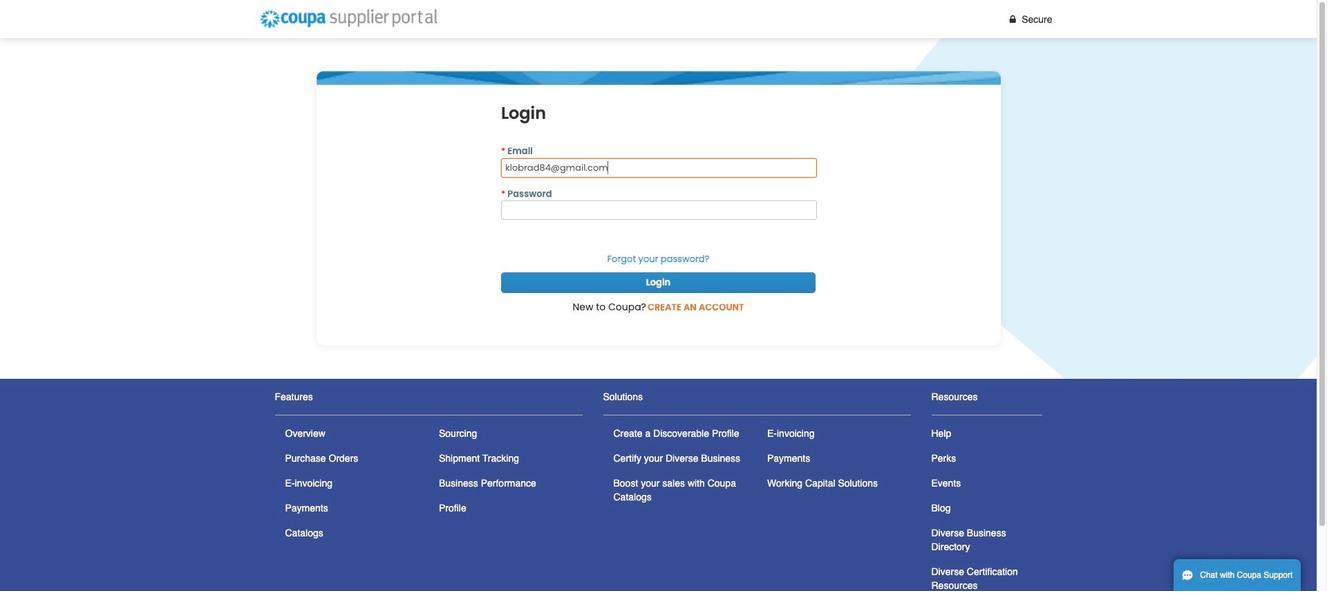 Task type: describe. For each thing, give the bounding box(es) containing it.
fw image
[[1007, 14, 1019, 24]]

coupa supplier portal image
[[253, 4, 443, 34]]



Task type: locate. For each thing, give the bounding box(es) containing it.
None password field
[[501, 201, 817, 220]]

None text field
[[501, 158, 817, 177]]



Task type: vqa. For each thing, say whether or not it's contained in the screenshot.
password field
yes



